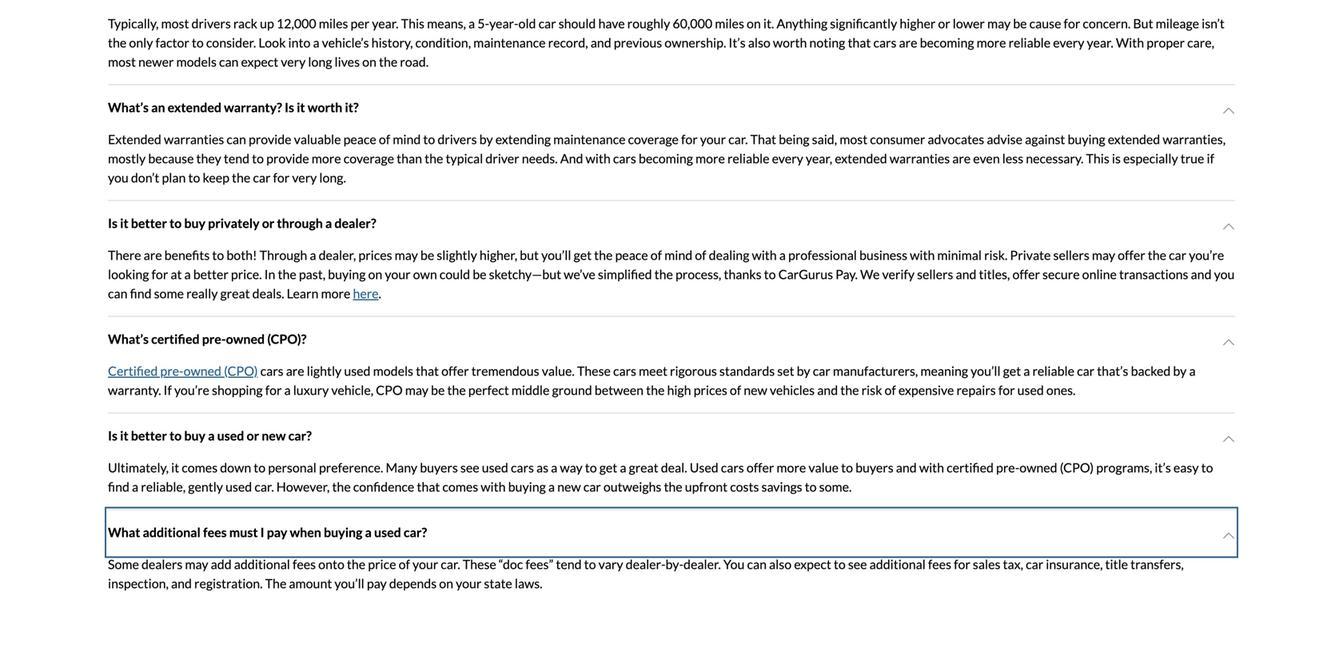Task type: vqa. For each thing, say whether or not it's contained in the screenshot.
bottommost message
no



Task type: describe. For each thing, give the bounding box(es) containing it.
cars left as
[[511, 460, 534, 476]]

offer up the transactions
[[1118, 248, 1146, 263]]

thanks
[[724, 267, 762, 282]]

car inside ultimately, it comes down to personal preference. many buyers see used cars as a way to get a great deal. used cars offer more value to buyers and with certified pre-owned (cpo) programs, it's easy to find a reliable, gently used car. however, the confidence that comes with buying a new car outweighs the upfront costs savings to some.
[[584, 479, 601, 495]]

prices inside 'there are benefits to both! through a dealer, prices may be slightly higher, but you'll get the peace of mind of dealing with a professional business with minimal risk. private sellers may offer the car you're looking for at a better price. in the past, buying on your own could be sketchy—but we've simplified the process, thanks to cargurus pay. we verify sellers and titles, offer secure online transactions and you can find some really great deals. learn more'
[[359, 248, 392, 263]]

for right "shopping"
[[265, 383, 282, 398]]

owned inside dropdown button
[[226, 331, 265, 347]]

year,
[[806, 151, 833, 166]]

shopping
[[212, 383, 263, 398]]

there
[[108, 248, 141, 263]]

chevron down image for what's certified pre-owned (cpo)?
[[1223, 336, 1236, 349]]

expect inside typically, most drivers rack up 12,000 miles per year. this means, a 5-year-old car should have roughly 60,000 miles on it. anything significantly higher or lower may be cause for concern. but mileage isn't the only factor to consider. look into a vehicle's history, condition, maintenance record, and previous ownership. it's also worth noting that cars are becoming more reliable every year. with proper care, most newer models can expect very long lives on the road.
[[241, 54, 278, 70]]

to left vary
[[584, 557, 596, 573]]

0 horizontal spatial pre-
[[160, 363, 184, 379]]

to down some.
[[834, 557, 846, 573]]

sales
[[973, 557, 1001, 573]]

set
[[778, 363, 795, 379]]

more up long.
[[312, 151, 341, 166]]

this inside typically, most drivers rack up 12,000 miles per year. this means, a 5-year-old car should have roughly 60,000 miles on it. anything significantly higher or lower may be cause for concern. but mileage isn't the only factor to consider. look into a vehicle's history, condition, maintenance record, and previous ownership. it's also worth noting that cars are becoming more reliable every year. with proper care, most newer models can expect very long lives on the road.
[[401, 16, 425, 31]]

used inside dropdown button
[[217, 428, 244, 444]]

vehicle's
[[322, 35, 369, 50]]

may up own
[[395, 248, 418, 263]]

1 horizontal spatial warranties
[[890, 151, 950, 166]]

sketchy—but
[[489, 267, 562, 282]]

process,
[[676, 267, 722, 282]]

1 horizontal spatial extended
[[835, 151, 888, 166]]

the down meet
[[646, 383, 665, 398]]

expect inside some dealers may add additional fees onto the price of your car. these "doc fees" tend to vary dealer-by-dealer. you can also expect to see additional fees for sales tax, car insurance, title transfers, inspection, and registration. the amount you'll pay depends on your state laws.
[[794, 557, 832, 573]]

for inside some dealers may add additional fees onto the price of your car. these "doc fees" tend to vary dealer-by-dealer. you can also expect to see additional fees for sales tax, car insurance, title transfers, inspection, and registration. the amount you'll pay depends on your state laws.
[[954, 557, 971, 573]]

(cpo) inside ultimately, it comes down to personal preference. many buyers see used cars as a way to get a great deal. used cars offer more value to buyers and with certified pre-owned (cpo) programs, it's easy to find a reliable, gently used car. however, the confidence that comes with buying a new car outweighs the upfront costs savings to some.
[[1060, 460, 1094, 476]]

the left perfect at the bottom left of page
[[447, 383, 466, 398]]

business
[[860, 248, 908, 263]]

you'll inside 'there are benefits to both! through a dealer, prices may be slightly higher, but you'll get the peace of mind of dealing with a professional business with minimal risk. private sellers may offer the car you're looking for at a better price. in the past, buying on your own could be sketchy—but we've simplified the process, thanks to cargurus pay. we verify sellers and titles, offer secure online transactions and you can find some really great deals. learn more'
[[542, 248, 571, 263]]

becoming inside "extended warranties can provide valuable peace of mind to drivers by extending maintenance coverage for your car. that being said, most consumer advocates advise against buying extended warranties, mostly because they tend to provide more coverage than the typical driver needs. and with cars becoming more reliable every year, extended warranties are even less necessary. this is especially true if you don't plan to keep the car for very long."
[[639, 151, 693, 166]]

drivers inside "extended warranties can provide valuable peace of mind to drivers by extending maintenance coverage for your car. that being said, most consumer advocates advise against buying extended warranties, mostly because they tend to provide more coverage than the typical driver needs. and with cars becoming more reliable every year, extended warranties are even less necessary. this is especially true if you don't plan to keep the car for very long."
[[438, 132, 477, 147]]

pay inside some dealers may add additional fees onto the price of your car. these "doc fees" tend to vary dealer-by-dealer. you can also expect to see additional fees for sales tax, car insurance, title transfers, inspection, and registration. the amount you'll pay depends on your state laws.
[[367, 576, 387, 592]]

own
[[413, 267, 437, 282]]

significantly
[[830, 16, 898, 31]]

0 vertical spatial is
[[285, 100, 294, 115]]

to right 'way'
[[585, 460, 597, 476]]

be right could
[[473, 267, 487, 282]]

worth inside dropdown button
[[308, 100, 343, 115]]

slightly
[[437, 248, 477, 263]]

and
[[560, 151, 583, 166]]

previous
[[614, 35, 662, 50]]

private
[[1010, 248, 1051, 263]]

to inside typically, most drivers rack up 12,000 miles per year. this means, a 5-year-old car should have roughly 60,000 miles on it. anything significantly higher or lower may be cause for concern. but mileage isn't the only factor to consider. look into a vehicle's history, condition, maintenance record, and previous ownership. it's also worth noting that cars are becoming more reliable every year. with proper care, most newer models can expect very long lives on the road.
[[192, 35, 204, 50]]

or inside is it better to buy privately or through a dealer? dropdown button
[[262, 216, 275, 231]]

tremendous
[[472, 363, 540, 379]]

and inside ultimately, it comes down to personal preference. many buyers see used cars as a way to get a great deal. used cars offer more value to buyers and with certified pre-owned (cpo) programs, it's easy to find a reliable, gently used car. however, the confidence that comes with buying a new car outweighs the upfront costs savings to some.
[[896, 460, 917, 476]]

on inside some dealers may add additional fees onto the price of your car. these "doc fees" tend to vary dealer-by-dealer. you can also expect to see additional fees for sales tax, car insurance, title transfers, inspection, and registration. the amount you'll pay depends on your state laws.
[[439, 576, 454, 592]]

the up the transactions
[[1148, 248, 1167, 263]]

to right they
[[252, 151, 264, 166]]

car. inside some dealers may add additional fees onto the price of your car. these "doc fees" tend to vary dealer-by-dealer. you can also expect to see additional fees for sales tax, car insurance, title transfers, inspection, and registration. the amount you'll pay depends on your state laws.
[[441, 557, 460, 573]]

cars up between
[[613, 363, 637, 379]]

cpo
[[376, 383, 403, 398]]

the right than
[[425, 151, 443, 166]]

great inside ultimately, it comes down to personal preference. many buyers see used cars as a way to get a great deal. used cars offer more value to buyers and with certified pre-owned (cpo) programs, it's easy to find a reliable, gently used car. however, the confidence that comes with buying a new car outweighs the upfront costs savings to some.
[[629, 460, 659, 476]]

pay.
[[836, 267, 858, 282]]

1 horizontal spatial comes
[[443, 479, 478, 495]]

get inside 'there are benefits to both! through a dealer, prices may be slightly higher, but you'll get the peace of mind of dealing with a professional business with minimal risk. private sellers may offer the car you're looking for at a better price. in the past, buying on your own could be sketchy—but we've simplified the process, thanks to cargurus pay. we verify sellers and titles, offer secure online transactions and you can find some really great deals. learn more'
[[574, 248, 592, 263]]

prices inside cars are lightly used models that offer tremendous value. these cars meet rigorous standards set by car manufacturers, meaning you'll get a reliable car that's backed by a warranty. if you're shopping for a luxury vehicle, cpo may be the perfect middle ground between the high prices of new vehicles and the risk of expensive repairs for used ones.
[[694, 383, 728, 398]]

1 vertical spatial provide
[[266, 151, 309, 166]]

expensive
[[899, 383, 954, 398]]

2 horizontal spatial extended
[[1108, 132, 1161, 147]]

very inside typically, most drivers rack up 12,000 miles per year. this means, a 5-year-old car should have roughly 60,000 miles on it. anything significantly higher or lower may be cause for concern. but mileage isn't the only factor to consider. look into a vehicle's history, condition, maintenance record, and previous ownership. it's also worth noting that cars are becoming more reliable every year. with proper care, most newer models can expect very long lives on the road.
[[281, 54, 306, 70]]

in
[[264, 267, 275, 282]]

can inside "extended warranties can provide valuable peace of mind to drivers by extending maintenance coverage for your car. that being said, most consumer advocates advise against buying extended warranties, mostly because they tend to provide more coverage than the typical driver needs. and with cars becoming more reliable every year, extended warranties are even less necessary. this is especially true if you don't plan to keep the car for very long."
[[227, 132, 246, 147]]

0 vertical spatial coverage
[[628, 132, 679, 147]]

additional inside what additional fees must i pay when buying a used car? dropdown button
[[143, 525, 201, 541]]

the right "in"
[[278, 267, 297, 282]]

anything
[[777, 16, 828, 31]]

verify
[[883, 267, 915, 282]]

to left 'both!'
[[212, 248, 224, 263]]

luxury
[[293, 383, 329, 398]]

great inside 'there are benefits to both! through a dealer, prices may be slightly higher, but you'll get the peace of mind of dealing with a professional business with minimal risk. private sellers may offer the car you're looking for at a better price. in the past, buying on your own could be sketchy—but we've simplified the process, thanks to cargurus pay. we verify sellers and titles, offer secure online transactions and you can find some really great deals. learn more'
[[220, 286, 250, 301]]

1 horizontal spatial fees
[[293, 557, 316, 573]]

are inside cars are lightly used models that offer tremendous value. these cars meet rigorous standards set by car manufacturers, meaning you'll get a reliable car that's backed by a warranty. if you're shopping for a luxury vehicle, cpo may be the perfect middle ground between the high prices of new vehicles and the risk of expensive repairs for used ones.
[[286, 363, 304, 379]]

advise
[[987, 132, 1023, 147]]

buying inside dropdown button
[[324, 525, 363, 541]]

simplified
[[598, 267, 652, 282]]

is
[[1112, 151, 1121, 166]]

deals.
[[252, 286, 284, 301]]

car inside some dealers may add additional fees onto the price of your car. these "doc fees" tend to vary dealer-by-dealer. you can also expect to see additional fees for sales tax, car insurance, title transfers, inspection, and registration. the amount you'll pay depends on your state laws.
[[1026, 557, 1044, 573]]

used left as
[[482, 460, 509, 476]]

value.
[[542, 363, 575, 379]]

the left process,
[[655, 267, 673, 282]]

keep
[[203, 170, 230, 186]]

see inside some dealers may add additional fees onto the price of your car. these "doc fees" tend to vary dealer-by-dealer. you can also expect to see additional fees for sales tax, car insurance, title transfers, inspection, and registration. the amount you'll pay depends on your state laws.
[[848, 557, 867, 573]]

ground
[[552, 383, 592, 398]]

mind inside "extended warranties can provide valuable peace of mind to drivers by extending maintenance coverage for your car. that being said, most consumer advocates advise against buying extended warranties, mostly because they tend to provide more coverage than the typical driver needs. and with cars becoming more reliable every year, extended warranties are even less necessary. this is especially true if you don't plan to keep the car for very long."
[[393, 132, 421, 147]]

better inside 'there are benefits to both! through a dealer, prices may be slightly higher, but you'll get the peace of mind of dealing with a professional business with minimal risk. private sellers may offer the car you're looking for at a better price. in the past, buying on your own could be sketchy—but we've simplified the process, thanks to cargurus pay. we verify sellers and titles, offer secure online transactions and you can find some really great deals. learn more'
[[193, 267, 229, 282]]

maintenance inside "extended warranties can provide valuable peace of mind to drivers by extending maintenance coverage for your car. that being said, most consumer advocates advise against buying extended warranties, mostly because they tend to provide more coverage than the typical driver needs. and with cars becoming more reliable every year, extended warranties are even less necessary. this is especially true if you don't plan to keep the car for very long."
[[554, 132, 626, 147]]

0 horizontal spatial comes
[[182, 460, 218, 476]]

is it better to buy a used or new car? button
[[108, 414, 1236, 459]]

(cpo)?
[[267, 331, 307, 347]]

against
[[1025, 132, 1066, 147]]

owned inside ultimately, it comes down to personal preference. many buyers see used cars as a way to get a great deal. used cars offer more value to buyers and with certified pre-owned (cpo) programs, it's easy to find a reliable, gently used car. however, the confidence that comes with buying a new car outweighs the upfront costs savings to some.
[[1020, 460, 1058, 476]]

may inside some dealers may add additional fees onto the price of your car. these "doc fees" tend to vary dealer-by-dealer. you can also expect to see additional fees for sales tax, car insurance, title transfers, inspection, and registration. the amount you'll pay depends on your state laws.
[[185, 557, 208, 573]]

to right plan
[[188, 170, 200, 186]]

used up vehicle,
[[344, 363, 371, 379]]

for down what's an extended warranty? is it worth it? dropdown button
[[681, 132, 698, 147]]

these inside cars are lightly used models that offer tremendous value. these cars meet rigorous standards set by car manufacturers, meaning you'll get a reliable car that's backed by a warranty. if you're shopping for a luxury vehicle, cpo may be the perfect middle ground between the high prices of new vehicles and the risk of expensive repairs for used ones.
[[577, 363, 611, 379]]

can inside 'there are benefits to both! through a dealer, prices may be slightly higher, but you'll get the peace of mind of dealing with a professional business with minimal risk. private sellers may offer the car you're looking for at a better price. in the past, buying on your own could be sketchy—but we've simplified the process, thanks to cargurus pay. we verify sellers and titles, offer secure online transactions and you can find some really great deals. learn more'
[[108, 286, 128, 301]]

perfect
[[469, 383, 509, 398]]

your inside "extended warranties can provide valuable peace of mind to drivers by extending maintenance coverage for your car. that being said, most consumer advocates advise against buying extended warranties, mostly because they tend to provide more coverage than the typical driver needs. and with cars becoming more reliable every year, extended warranties are even less necessary. this is especially true if you don't plan to keep the car for very long."
[[700, 132, 726, 147]]

what
[[108, 525, 140, 541]]

secure
[[1043, 267, 1080, 282]]

they
[[196, 151, 221, 166]]

look
[[259, 35, 286, 50]]

with
[[1116, 35, 1145, 50]]

chevron down image for ultimately, it comes down to personal preference. many buyers see used cars as a way to get a great deal. used cars offer more value to buyers and with certified pre-owned (cpo) programs, it's easy to find a reliable, gently used car. however, the confidence that comes with buying a new car outweighs the upfront costs savings to some.
[[1223, 433, 1236, 446]]

models inside cars are lightly used models that offer tremendous value. these cars meet rigorous standards set by car manufacturers, meaning you'll get a reliable car that's backed by a warranty. if you're shopping for a luxury vehicle, cpo may be the perfect middle ground between the high prices of new vehicles and the risk of expensive repairs for used ones.
[[373, 363, 413, 379]]

is it better to buy privately or through a dealer?
[[108, 216, 376, 231]]

1 horizontal spatial additional
[[234, 557, 290, 573]]

2 horizontal spatial fees
[[928, 557, 952, 573]]

plan
[[162, 170, 186, 186]]

on right lives
[[362, 54, 377, 70]]

add
[[211, 557, 232, 573]]

with up "doc
[[481, 479, 506, 495]]

pre- inside ultimately, it comes down to personal preference. many buyers see used cars as a way to get a great deal. used cars offer more value to buyers and with certified pre-owned (cpo) programs, it's easy to find a reliable, gently used car. however, the confidence that comes with buying a new car outweighs the upfront costs savings to some.
[[997, 460, 1020, 476]]

to right easy at the right bottom of page
[[1202, 460, 1214, 476]]

car up vehicles
[[813, 363, 831, 379]]

new inside cars are lightly used models that offer tremendous value. these cars meet rigorous standards set by car manufacturers, meaning you'll get a reliable car that's backed by a warranty. if you're shopping for a luxury vehicle, cpo may be the perfect middle ground between the high prices of new vehicles and the risk of expensive repairs for used ones.
[[744, 383, 768, 398]]

cars up costs
[[721, 460, 744, 476]]

of down is it better to buy privately or through a dealer? dropdown button
[[651, 248, 662, 263]]

valuable
[[294, 132, 341, 147]]

you're inside cars are lightly used models that offer tremendous value. these cars meet rigorous standards set by car manufacturers, meaning you'll get a reliable car that's backed by a warranty. if you're shopping for a luxury vehicle, cpo may be the perfect middle ground between the high prices of new vehicles and the risk of expensive repairs for used ones.
[[174, 383, 210, 398]]

that inside ultimately, it comes down to personal preference. many buyers see used cars as a way to get a great deal. used cars offer more value to buyers and with certified pre-owned (cpo) programs, it's easy to find a reliable, gently used car. however, the confidence that comes with buying a new car outweighs the upfront costs savings to some.
[[417, 479, 440, 495]]

high
[[667, 383, 691, 398]]

what additional fees must i pay when buying a used car?
[[108, 525, 427, 541]]

and inside some dealers may add additional fees onto the price of your car. these "doc fees" tend to vary dealer-by-dealer. you can also expect to see additional fees for sales tax, car insurance, title transfers, inspection, and registration. the amount you'll pay depends on your state laws.
[[171, 576, 192, 592]]

less
[[1003, 151, 1024, 166]]

repairs
[[957, 383, 996, 398]]

of inside some dealers may add additional fees onto the price of your car. these "doc fees" tend to vary dealer-by-dealer. you can also expect to see additional fees for sales tax, car insurance, title transfers, inspection, and registration. the amount you'll pay depends on your state laws.
[[399, 557, 410, 573]]

needs.
[[522, 151, 558, 166]]

risk.
[[985, 248, 1008, 263]]

way
[[560, 460, 583, 476]]

lives
[[335, 54, 360, 70]]

cause
[[1030, 16, 1062, 31]]

you'll inside cars are lightly used models that offer tremendous value. these cars meet rigorous standards set by car manufacturers, meaning you'll get a reliable car that's backed by a warranty. if you're shopping for a luxury vehicle, cpo may be the perfect middle ground between the high prices of new vehicles and the risk of expensive repairs for used ones.
[[971, 363, 1001, 379]]

0 vertical spatial provide
[[249, 132, 292, 147]]

with up thanks
[[752, 248, 777, 263]]

is it better to buy privately or through a dealer? button
[[108, 201, 1236, 246]]

middle
[[512, 383, 550, 398]]

reliable,
[[141, 479, 186, 495]]

some.
[[820, 479, 852, 495]]

should
[[559, 16, 596, 31]]

for inside typically, most drivers rack up 12,000 miles per year. this means, a 5-year-old car should have roughly 60,000 miles on it. anything significantly higher or lower may be cause for concern. but mileage isn't the only factor to consider. look into a vehicle's history, condition, maintenance record, and previous ownership. it's also worth noting that cars are becoming more reliable every year. with proper care, most newer models can expect very long lives on the road.
[[1064, 16, 1081, 31]]

however,
[[277, 479, 330, 495]]

here .
[[353, 286, 381, 301]]

may up online
[[1092, 248, 1116, 263]]

0 horizontal spatial warranties
[[164, 132, 224, 147]]

i
[[260, 525, 264, 541]]

dealer.
[[684, 557, 721, 573]]

buying inside "extended warranties can provide valuable peace of mind to drivers by extending maintenance coverage for your car. that being said, most consumer advocates advise against buying extended warranties, mostly because they tend to provide more coverage than the typical driver needs. and with cars becoming more reliable every year, extended warranties are even less necessary. this is especially true if you don't plan to keep the car for very long."
[[1068, 132, 1106, 147]]

2 horizontal spatial by
[[1174, 363, 1187, 379]]

the
[[265, 576, 287, 592]]

it.
[[764, 16, 774, 31]]

0 vertical spatial sellers
[[1054, 248, 1090, 263]]

warranty?
[[224, 100, 282, 115]]

proper
[[1147, 35, 1185, 50]]

offer inside ultimately, it comes down to personal preference. many buyers see used cars as a way to get a great deal. used cars offer more value to buyers and with certified pre-owned (cpo) programs, it's easy to find a reliable, gently used car. however, the confidence that comes with buying a new car outweighs the upfront costs savings to some.
[[747, 460, 774, 476]]

more down what's an extended warranty? is it worth it? dropdown button
[[696, 151, 725, 166]]

can inside some dealers may add additional fees onto the price of your car. these "doc fees" tend to vary dealer-by-dealer. you can also expect to see additional fees for sales tax, car insurance, title transfers, inspection, and registration. the amount you'll pay depends on your state laws.
[[747, 557, 767, 573]]

offer down 'private'
[[1013, 267, 1041, 282]]

what's an extended warranty? is it worth it?
[[108, 100, 359, 115]]

privately
[[208, 216, 260, 231]]

extended inside what's an extended warranty? is it worth it? dropdown button
[[168, 100, 222, 115]]

long
[[308, 54, 332, 70]]

depends
[[389, 576, 437, 592]]

what's certified pre-owned (cpo)?
[[108, 331, 307, 347]]

tend inside some dealers may add additional fees onto the price of your car. these "doc fees" tend to vary dealer-by-dealer. you can also expect to see additional fees for sales tax, car insurance, title transfers, inspection, and registration. the amount you'll pay depends on your state laws.
[[556, 557, 582, 573]]

what's for what's certified pre-owned (cpo)?
[[108, 331, 149, 347]]

most inside "extended warranties can provide valuable peace of mind to drivers by extending maintenance coverage for your car. that being said, most consumer advocates advise against buying extended warranties, mostly because they tend to provide more coverage than the typical driver needs. and with cars becoming more reliable every year, extended warranties are even less necessary. this is especially true if you don't plan to keep the car for very long."
[[840, 132, 868, 147]]

car inside typically, most drivers rack up 12,000 miles per year. this means, a 5-year-old car should have roughly 60,000 miles on it. anything significantly higher or lower may be cause for concern. but mileage isn't the only factor to consider. look into a vehicle's history, condition, maintenance record, and previous ownership. it's also worth noting that cars are becoming more reliable every year. with proper care, most newer models can expect very long lives on the road.
[[539, 16, 556, 31]]

through
[[260, 248, 307, 263]]

buy for privately
[[184, 216, 206, 231]]

to right thanks
[[764, 267, 776, 282]]

2 miles from the left
[[715, 16, 745, 31]]

outweighs
[[604, 479, 662, 495]]

pay inside dropdown button
[[267, 525, 287, 541]]

of inside "extended warranties can provide valuable peace of mind to drivers by extending maintenance coverage for your car. that being said, most consumer advocates advise against buying extended warranties, mostly because they tend to provide more coverage than the typical driver needs. and with cars becoming more reliable every year, extended warranties are even less necessary. this is especially true if you don't plan to keep the car for very long."
[[379, 132, 390, 147]]

1 vertical spatial sellers
[[917, 267, 954, 282]]

better for a
[[131, 428, 167, 444]]

what's for what's an extended warranty? is it worth it?
[[108, 100, 149, 115]]

down
[[220, 460, 251, 476]]

to up some.
[[841, 460, 853, 476]]

that inside cars are lightly used models that offer tremendous value. these cars meet rigorous standards set by car manufacturers, meaning you'll get a reliable car that's backed by a warranty. if you're shopping for a luxury vehicle, cpo may be the perfect middle ground between the high prices of new vehicles and the risk of expensive repairs for used ones.
[[416, 363, 439, 379]]

also inside typically, most drivers rack up 12,000 miles per year. this means, a 5-year-old car should have roughly 60,000 miles on it. anything significantly higher or lower may be cause for concern. but mileage isn't the only factor to consider. look into a vehicle's history, condition, maintenance record, and previous ownership. it's also worth noting that cars are becoming more reliable every year. with proper care, most newer models can expect very long lives on the road.
[[748, 35, 771, 50]]

offer inside cars are lightly used models that offer tremendous value. these cars meet rigorous standards set by car manufacturers, meaning you'll get a reliable car that's backed by a warranty. if you're shopping for a luxury vehicle, cpo may be the perfect middle ground between the high prices of new vehicles and the risk of expensive repairs for used ones.
[[442, 363, 469, 379]]

1 vertical spatial most
[[108, 54, 136, 70]]

history,
[[372, 35, 413, 50]]

1 horizontal spatial by
[[797, 363, 811, 379]]

you'll inside some dealers may add additional fees onto the price of your car. these "doc fees" tend to vary dealer-by-dealer. you can also expect to see additional fees for sales tax, car insurance, title transfers, inspection, and registration. the amount you'll pay depends on your state laws.
[[335, 576, 365, 592]]

of up process,
[[695, 248, 707, 263]]

tend inside "extended warranties can provide valuable peace of mind to drivers by extending maintenance coverage for your car. that being said, most consumer advocates advise against buying extended warranties, mostly because they tend to provide more coverage than the typical driver needs. and with cars becoming more reliable every year, extended warranties are even less necessary. this is especially true if you don't plan to keep the car for very long."
[[224, 151, 250, 166]]

certified inside ultimately, it comes down to personal preference. many buyers see used cars as a way to get a great deal. used cars offer more value to buyers and with certified pre-owned (cpo) programs, it's easy to find a reliable, gently used car. however, the confidence that comes with buying a new car outweighs the upfront costs savings to some.
[[947, 460, 994, 476]]

lower
[[953, 16, 985, 31]]

find inside ultimately, it comes down to personal preference. many buyers see used cars as a way to get a great deal. used cars offer more value to buyers and with certified pre-owned (cpo) programs, it's easy to find a reliable, gently used car. however, the confidence that comes with buying a new car outweighs the upfront costs savings to some.
[[108, 479, 130, 495]]

ownership.
[[665, 35, 726, 50]]

1 miles from the left
[[319, 16, 348, 31]]

buy for a
[[184, 428, 206, 444]]

used inside dropdown button
[[374, 525, 401, 541]]

past,
[[299, 267, 326, 282]]

to inside dropdown button
[[170, 216, 182, 231]]

used
[[690, 460, 719, 476]]

2 buyers from the left
[[856, 460, 894, 476]]

0 vertical spatial most
[[161, 16, 189, 31]]

are inside typically, most drivers rack up 12,000 miles per year. this means, a 5-year-old car should have roughly 60,000 miles on it. anything significantly higher or lower may be cause for concern. but mileage isn't the only factor to consider. look into a vehicle's history, condition, maintenance record, and previous ownership. it's also worth noting that cars are becoming more reliable every year. with proper care, most newer models can expect very long lives on the road.
[[899, 35, 918, 50]]

consumer
[[870, 132, 926, 147]]

reliable inside typically, most drivers rack up 12,000 miles per year. this means, a 5-year-old car should have roughly 60,000 miles on it. anything significantly higher or lower may be cause for concern. but mileage isn't the only factor to consider. look into a vehicle's history, condition, maintenance record, and previous ownership. it's also worth noting that cars are becoming more reliable every year. with proper care, most newer models can expect very long lives on the road.
[[1009, 35, 1051, 50]]

1 vertical spatial year.
[[1087, 35, 1114, 50]]

0 horizontal spatial year.
[[372, 16, 399, 31]]

chevron down image for there are benefits to both! through a dealer, prices may be slightly higher, but you'll get the peace of mind of dealing with a professional business with minimal risk. private sellers may offer the car you're looking for at a better price. in the past, buying on your own could be sketchy—but we've simplified the process, thanks to cargurus pay. we verify sellers and titles, offer secure online transactions and you can find some really great deals. learn more
[[1223, 220, 1236, 233]]

be up own
[[421, 248, 434, 263]]

means,
[[427, 16, 466, 31]]

gently
[[188, 479, 223, 495]]

for right repairs
[[999, 383, 1015, 398]]

mind inside 'there are benefits to both! through a dealer, prices may be slightly higher, but you'll get the peace of mind of dealing with a professional business with minimal risk. private sellers may offer the car you're looking for at a better price. in the past, buying on your own could be sketchy—but we've simplified the process, thanks to cargurus pay. we verify sellers and titles, offer secure online transactions and you can find some really great deals. learn more'
[[665, 248, 693, 263]]

car left that's
[[1077, 363, 1095, 379]]

mostly
[[108, 151, 146, 166]]



Task type: locate. For each thing, give the bounding box(es) containing it.
0 vertical spatial mind
[[393, 132, 421, 147]]

dealer,
[[319, 248, 356, 263]]

chevron down image inside what's certified pre-owned (cpo)? dropdown button
[[1223, 336, 1236, 349]]

great up the outweighs
[[629, 460, 659, 476]]

0 vertical spatial buy
[[184, 216, 206, 231]]

with down expensive
[[920, 460, 945, 476]]

chevron down image inside what's an extended warranty? is it worth it? dropdown button
[[1223, 104, 1236, 117]]

the up simplified
[[594, 248, 613, 263]]

car inside "extended warranties can provide valuable peace of mind to drivers by extending maintenance coverage for your car. that being said, most consumer advocates advise against buying extended warranties, mostly because they tend to provide more coverage than the typical driver needs. and with cars becoming more reliable every year, extended warranties are even less necessary. this is especially true if you don't plan to keep the car for very long."
[[253, 170, 271, 186]]

0 horizontal spatial find
[[108, 479, 130, 495]]

for inside 'there are benefits to both! through a dealer, prices may be slightly higher, but you'll get the peace of mind of dealing with a professional business with minimal risk. private sellers may offer the car you're looking for at a better price. in the past, buying on your own could be sketchy—but we've simplified the process, thanks to cargurus pay. we verify sellers and titles, offer secure online transactions and you can find some really great deals. learn more'
[[152, 267, 168, 282]]

of right risk
[[885, 383, 896, 398]]

0 vertical spatial get
[[574, 248, 592, 263]]

also inside some dealers may add additional fees onto the price of your car. these "doc fees" tend to vary dealer-by-dealer. you can also expect to see additional fees for sales tax, car insurance, title transfers, inspection, and registration. the amount you'll pay depends on your state laws.
[[769, 557, 792, 573]]

2 vertical spatial most
[[840, 132, 868, 147]]

the
[[108, 35, 127, 50], [379, 54, 398, 70], [425, 151, 443, 166], [232, 170, 251, 186], [594, 248, 613, 263], [1148, 248, 1167, 263], [278, 267, 297, 282], [655, 267, 673, 282], [447, 383, 466, 398], [646, 383, 665, 398], [841, 383, 859, 398], [332, 479, 351, 495], [664, 479, 683, 495], [347, 557, 366, 573]]

for up the through
[[273, 170, 290, 186]]

2 chevron down image from the top
[[1223, 220, 1236, 233]]

0 horizontal spatial these
[[463, 557, 496, 573]]

2 vertical spatial that
[[417, 479, 440, 495]]

0 horizontal spatial sellers
[[917, 267, 954, 282]]

car? inside dropdown button
[[404, 525, 427, 541]]

1 horizontal spatial new
[[558, 479, 581, 495]]

more inside ultimately, it comes down to personal preference. many buyers see used cars as a way to get a great deal. used cars offer more value to buyers and with certified pre-owned (cpo) programs, it's easy to find a reliable, gently used car. however, the confidence that comes with buying a new car outweighs the upfront costs savings to some.
[[777, 460, 806, 476]]

value
[[809, 460, 839, 476]]

are inside 'there are benefits to both! through a dealer, prices may be slightly higher, but you'll get the peace of mind of dealing with a professional business with minimal risk. private sellers may offer the car you're looking for at a better price. in the past, buying on your own could be sketchy—but we've simplified the process, thanks to cargurus pay. we verify sellers and titles, offer secure online transactions and you can find some really great deals. learn more'
[[144, 248, 162, 263]]

1 horizontal spatial pre-
[[202, 331, 226, 347]]

mind up process,
[[665, 248, 693, 263]]

sellers up secure
[[1054, 248, 1090, 263]]

2 vertical spatial get
[[600, 460, 618, 476]]

2 horizontal spatial new
[[744, 383, 768, 398]]

2 what's from the top
[[108, 331, 149, 347]]

1 vertical spatial maintenance
[[554, 132, 626, 147]]

0 horizontal spatial or
[[247, 428, 259, 444]]

can inside typically, most drivers rack up 12,000 miles per year. this means, a 5-year-old car should have roughly 60,000 miles on it. anything significantly higher or lower may be cause for concern. but mileage isn't the only factor to consider. look into a vehicle's history, condition, maintenance record, and previous ownership. it's also worth noting that cars are becoming more reliable every year. with proper care, most newer models can expect very long lives on the road.
[[219, 54, 239, 70]]

you inside 'there are benefits to both! through a dealer, prices may be slightly higher, but you'll get the peace of mind of dealing with a professional business with minimal risk. private sellers may offer the car you're looking for at a better price. in the past, buying on your own could be sketchy—but we've simplified the process, thanks to cargurus pay. we verify sellers and titles, offer secure online transactions and you can find some really great deals. learn more'
[[1215, 267, 1235, 282]]

offer up costs
[[747, 460, 774, 476]]

that's
[[1097, 363, 1129, 379]]

buying inside ultimately, it comes down to personal preference. many buyers see used cars as a way to get a great deal. used cars offer more value to buyers and with certified pre-owned (cpo) programs, it's easy to find a reliable, gently used car. however, the confidence that comes with buying a new car outweighs the upfront costs savings to some.
[[508, 479, 546, 495]]

cars inside "extended warranties can provide valuable peace of mind to drivers by extending maintenance coverage for your car. that being said, most consumer advocates advise against buying extended warranties, mostly because they tend to provide more coverage than the typical driver needs. and with cars becoming more reliable every year, extended warranties are even less necessary. this is especially true if you don't plan to keep the car for very long."
[[613, 151, 636, 166]]

your left state
[[456, 576, 482, 592]]

new inside ultimately, it comes down to personal preference. many buyers see used cars as a way to get a great deal. used cars offer more value to buyers and with certified pre-owned (cpo) programs, it's easy to find a reliable, gently used car. however, the confidence that comes with buying a new car outweighs the upfront costs savings to some.
[[558, 479, 581, 495]]

because
[[148, 151, 194, 166]]

with right and
[[586, 151, 611, 166]]

1 vertical spatial better
[[193, 267, 229, 282]]

1 horizontal spatial you
[[1215, 267, 1235, 282]]

with up verify
[[910, 248, 935, 263]]

you'll up repairs
[[971, 363, 1001, 379]]

your inside 'there are benefits to both! through a dealer, prices may be slightly higher, but you'll get the peace of mind of dealing with a professional business with minimal risk. private sellers may offer the car you're looking for at a better price. in the past, buying on your own could be sketchy—but we've simplified the process, thanks to cargurus pay. we verify sellers and titles, offer secure online transactions and you can find some really great deals. learn more'
[[385, 267, 411, 282]]

year. up history,
[[372, 16, 399, 31]]

with inside "extended warranties can provide valuable peace of mind to drivers by extending maintenance coverage for your car. that being said, most consumer advocates advise against buying extended warranties, mostly because they tend to provide more coverage than the typical driver needs. and with cars becoming more reliable every year, extended warranties are even less necessary. this is especially true if you don't plan to keep the car for very long."
[[586, 151, 611, 166]]

some
[[108, 557, 139, 573]]

year. down "concern."
[[1087, 35, 1114, 50]]

the down history,
[[379, 54, 398, 70]]

2 chevron down image from the top
[[1223, 530, 1236, 543]]

better inside dropdown button
[[131, 428, 167, 444]]

0 vertical spatial these
[[577, 363, 611, 379]]

extended
[[168, 100, 222, 115], [1108, 132, 1161, 147], [835, 151, 888, 166]]

better inside dropdown button
[[131, 216, 167, 231]]

it up reliable,
[[171, 460, 179, 476]]

1 vertical spatial or
[[262, 216, 275, 231]]

every down cause
[[1054, 35, 1085, 50]]

is for is it better to buy privately or through a dealer?
[[108, 216, 118, 231]]

is inside dropdown button
[[108, 428, 118, 444]]

1 buyers from the left
[[420, 460, 458, 476]]

also down the it.
[[748, 35, 771, 50]]

fees inside dropdown button
[[203, 525, 227, 541]]

2 buy from the top
[[184, 428, 206, 444]]

buying inside 'there are benefits to both! through a dealer, prices may be slightly higher, but you'll get the peace of mind of dealing with a professional business with minimal risk. private sellers may offer the car you're looking for at a better price. in the past, buying on your own could be sketchy—but we've simplified the process, thanks to cargurus pay. we verify sellers and titles, offer secure online transactions and you can find some really great deals. learn more'
[[328, 267, 366, 282]]

it's
[[729, 35, 746, 50]]

car right keep
[[253, 170, 271, 186]]

year.
[[372, 16, 399, 31], [1087, 35, 1114, 50]]

factor
[[156, 35, 189, 50]]

0 vertical spatial you're
[[1189, 248, 1225, 263]]

worth down anything
[[773, 35, 807, 50]]

the right keep
[[232, 170, 251, 186]]

the left risk
[[841, 383, 859, 398]]

worth
[[773, 35, 807, 50], [308, 100, 343, 115]]

road.
[[400, 54, 429, 70]]

that
[[848, 35, 871, 50], [416, 363, 439, 379], [417, 479, 440, 495]]

0 vertical spatial new
[[744, 383, 768, 398]]

get
[[574, 248, 592, 263], [1003, 363, 1021, 379], [600, 460, 618, 476]]

car left the outweighs
[[584, 479, 601, 495]]

buying down dealer,
[[328, 267, 366, 282]]

cargurus
[[779, 267, 833, 282]]

personal
[[268, 460, 317, 476]]

1 vertical spatial tend
[[556, 557, 582, 573]]

extended
[[108, 132, 161, 147]]

some
[[154, 286, 184, 301]]

0 horizontal spatial most
[[108, 54, 136, 70]]

maintenance up and
[[554, 132, 626, 147]]

to down if
[[170, 428, 182, 444]]

find down looking
[[130, 286, 152, 301]]

1 horizontal spatial worth
[[773, 35, 807, 50]]

may right cpo
[[405, 383, 429, 398]]

may right the lower
[[988, 16, 1011, 31]]

insurance,
[[1046, 557, 1103, 573]]

1 horizontal spatial mind
[[665, 248, 693, 263]]

may inside typically, most drivers rack up 12,000 miles per year. this means, a 5-year-old car should have roughly 60,000 miles on it. anything significantly higher or lower may be cause for concern. but mileage isn't the only factor to consider. look into a vehicle's history, condition, maintenance record, and previous ownership. it's also worth noting that cars are becoming more reliable every year. with proper care, most newer models can expect very long lives on the road.
[[988, 16, 1011, 31]]

12,000
[[277, 16, 316, 31]]

expect right you
[[794, 557, 832, 573]]

may inside cars are lightly used models that offer tremendous value. these cars meet rigorous standards set by car manufacturers, meaning you'll get a reliable car that's backed by a warranty. if you're shopping for a luxury vehicle, cpo may be the perfect middle ground between the high prices of new vehicles and the risk of expensive repairs for used ones.
[[405, 383, 429, 398]]

maintenance inside typically, most drivers rack up 12,000 miles per year. this means, a 5-year-old car should have roughly 60,000 miles on it. anything significantly higher or lower may be cause for concern. but mileage isn't the only factor to consider. look into a vehicle's history, condition, maintenance record, and previous ownership. it's also worth noting that cars are becoming more reliable every year. with proper care, most newer models can expect very long lives on the road.
[[474, 35, 546, 50]]

reliable inside "extended warranties can provide valuable peace of mind to drivers by extending maintenance coverage for your car. that being said, most consumer advocates advise against buying extended warranties, mostly because they tend to provide more coverage than the typical driver needs. and with cars becoming more reliable every year, extended warranties are even less necessary. this is especially true if you don't plan to keep the car for very long."
[[728, 151, 770, 166]]

here link
[[353, 286, 379, 301]]

additional
[[143, 525, 201, 541], [234, 557, 290, 573], [870, 557, 926, 573]]

certified pre-owned (cpo)
[[108, 363, 258, 379]]

extending
[[496, 132, 551, 147]]

especially
[[1124, 151, 1179, 166]]

car. inside "extended warranties can provide valuable peace of mind to drivers by extending maintenance coverage for your car. that being said, most consumer advocates advise against buying extended warranties, mostly because they tend to provide more coverage than the typical driver needs. and with cars becoming more reliable every year, extended warranties are even less necessary. this is especially true if you don't plan to keep the car for very long."
[[729, 132, 748, 147]]

on left the it.
[[747, 16, 761, 31]]

expect down look
[[241, 54, 278, 70]]

0 vertical spatial becoming
[[920, 35, 975, 50]]

most down only
[[108, 54, 136, 70]]

0 horizontal spatial great
[[220, 286, 250, 301]]

of down standards
[[730, 383, 742, 398]]

transactions
[[1120, 267, 1189, 282]]

online
[[1083, 267, 1117, 282]]

2 horizontal spatial owned
[[1020, 460, 1058, 476]]

reliable down cause
[[1009, 35, 1051, 50]]

pay
[[267, 525, 287, 541], [367, 576, 387, 592]]

the left only
[[108, 35, 127, 50]]

chevron down image
[[1223, 336, 1236, 349], [1223, 530, 1236, 543]]

cars inside typically, most drivers rack up 12,000 miles per year. this means, a 5-year-old car should have roughly 60,000 miles on it. anything significantly higher or lower may be cause for concern. but mileage isn't the only factor to consider. look into a vehicle's history, condition, maintenance record, and previous ownership. it's also worth noting that cars are becoming more reliable every year. with proper care, most newer models can expect very long lives on the road.
[[874, 35, 897, 50]]

better
[[131, 216, 167, 231], [193, 267, 229, 282], [131, 428, 167, 444]]

you down mostly
[[108, 170, 129, 186]]

1 horizontal spatial miles
[[715, 16, 745, 31]]

2 vertical spatial pre-
[[997, 460, 1020, 476]]

becoming
[[920, 35, 975, 50], [639, 151, 693, 166]]

0 vertical spatial also
[[748, 35, 771, 50]]

to right down
[[254, 460, 266, 476]]

a inside dropdown button
[[208, 428, 215, 444]]

certified up "certified pre-owned (cpo)"
[[151, 331, 200, 347]]

chevron down image for what additional fees must i pay when buying a used car?
[[1223, 530, 1236, 543]]

very left long.
[[292, 170, 317, 186]]

2 vertical spatial chevron down image
[[1223, 433, 1236, 446]]

0 horizontal spatial you
[[108, 170, 129, 186]]

driver
[[486, 151, 520, 166]]

that down significantly
[[848, 35, 871, 50]]

your
[[700, 132, 726, 147], [385, 267, 411, 282], [413, 557, 438, 573], [456, 576, 482, 592]]

this inside "extended warranties can provide valuable peace of mind to drivers by extending maintenance coverage for your car. that being said, most consumer advocates advise against buying extended warranties, mostly because they tend to provide more coverage than the typical driver needs. and with cars becoming more reliable every year, extended warranties are even less necessary. this is especially true if you don't plan to keep the car for very long."
[[1086, 151, 1110, 166]]

on inside 'there are benefits to both! through a dealer, prices may be slightly higher, but you'll get the peace of mind of dealing with a professional business with minimal risk. private sellers may offer the car you're looking for at a better price. in the past, buying on your own could be sketchy—but we've simplified the process, thanks to cargurus pay. we verify sellers and titles, offer secure online transactions and you can find some really great deals. learn more'
[[368, 267, 383, 282]]

amount
[[289, 576, 332, 592]]

isn't
[[1202, 16, 1225, 31]]

0 horizontal spatial additional
[[143, 525, 201, 541]]

1 vertical spatial drivers
[[438, 132, 477, 147]]

on
[[747, 16, 761, 31], [362, 54, 377, 70], [368, 267, 383, 282], [439, 576, 454, 592]]

backed
[[1131, 363, 1171, 379]]

1 horizontal spatial peace
[[615, 248, 648, 263]]

cars down (cpo)?
[[260, 363, 284, 379]]

1 vertical spatial pre-
[[160, 363, 184, 379]]

are inside "extended warranties can provide valuable peace of mind to drivers by extending maintenance coverage for your car. that being said, most consumer advocates advise against buying extended warranties, mostly because they tend to provide more coverage than the typical driver needs. and with cars becoming more reliable every year, extended warranties are even less necessary. this is especially true if you don't plan to keep the car for very long."
[[953, 151, 971, 166]]

is for is it better to buy a used or new car?
[[108, 428, 118, 444]]

coverage left than
[[344, 151, 394, 166]]

programs,
[[1097, 460, 1153, 476]]

0 horizontal spatial models
[[176, 54, 217, 70]]

or inside is it better to buy a used or new car? dropdown button
[[247, 428, 259, 444]]

warranties
[[164, 132, 224, 147], [890, 151, 950, 166]]

savings
[[762, 479, 803, 495]]

that down many
[[417, 479, 440, 495]]

get inside cars are lightly used models that offer tremendous value. these cars meet rigorous standards set by car manufacturers, meaning you'll get a reliable car that's backed by a warranty. if you're shopping for a luxury vehicle, cpo may be the perfect middle ground between the high prices of new vehicles and the risk of expensive repairs for used ones.
[[1003, 363, 1021, 379]]

.
[[379, 286, 381, 301]]

1 vertical spatial expect
[[794, 557, 832, 573]]

car. inside ultimately, it comes down to personal preference. many buyers see used cars as a way to get a great deal. used cars offer more value to buyers and with certified pre-owned (cpo) programs, it's easy to find a reliable, gently used car. however, the confidence that comes with buying a new car outweighs the upfront costs savings to some.
[[255, 479, 274, 495]]

easy
[[1174, 460, 1199, 476]]

of up depends
[[399, 557, 410, 573]]

0 vertical spatial pay
[[267, 525, 287, 541]]

1 vertical spatial also
[[769, 557, 792, 573]]

0 vertical spatial that
[[848, 35, 871, 50]]

1 vertical spatial coverage
[[344, 151, 394, 166]]

by up driver
[[480, 132, 493, 147]]

are down advocates
[[953, 151, 971, 166]]

1 vertical spatial prices
[[694, 383, 728, 398]]

new inside is it better to buy a used or new car? dropdown button
[[262, 428, 286, 444]]

reliable
[[1009, 35, 1051, 50], [728, 151, 770, 166], [1033, 363, 1075, 379]]

0 vertical spatial every
[[1054, 35, 1085, 50]]

than
[[397, 151, 422, 166]]

certified
[[108, 363, 158, 379]]

it for is it better to buy a used or new car?
[[120, 428, 128, 444]]

used up price
[[374, 525, 401, 541]]

the down preference.
[[332, 479, 351, 495]]

1 vertical spatial chevron down image
[[1223, 220, 1236, 233]]

is up ultimately,
[[108, 428, 118, 444]]

used down down
[[226, 479, 252, 495]]

new
[[744, 383, 768, 398], [262, 428, 286, 444], [558, 479, 581, 495]]

2 vertical spatial you'll
[[335, 576, 365, 592]]

the inside some dealers may add additional fees onto the price of your car. these "doc fees" tend to vary dealer-by-dealer. you can also expect to see additional fees for sales tax, car insurance, title transfers, inspection, and registration. the amount you'll pay depends on your state laws.
[[347, 557, 366, 573]]

60,000
[[673, 16, 713, 31]]

0 horizontal spatial extended
[[168, 100, 222, 115]]

0 vertical spatial what's
[[108, 100, 149, 115]]

1 vertical spatial great
[[629, 460, 659, 476]]

1 horizontal spatial or
[[262, 216, 275, 231]]

or inside typically, most drivers rack up 12,000 miles per year. this means, a 5-year-old car should have roughly 60,000 miles on it. anything significantly higher or lower may be cause for concern. but mileage isn't the only factor to consider. look into a vehicle's history, condition, maintenance record, and previous ownership. it's also worth noting that cars are becoming more reliable every year. with proper care, most newer models can expect very long lives on the road.
[[938, 16, 951, 31]]

pre- inside dropdown button
[[202, 331, 226, 347]]

used
[[344, 363, 371, 379], [1018, 383, 1044, 398], [217, 428, 244, 444], [482, 460, 509, 476], [226, 479, 252, 495], [374, 525, 401, 541]]

better for privately
[[131, 216, 167, 231]]

manufacturers,
[[833, 363, 918, 379]]

0 horizontal spatial peace
[[344, 132, 377, 147]]

newer
[[138, 54, 174, 70]]

fees"
[[526, 557, 554, 573]]

sellers
[[1054, 248, 1090, 263], [917, 267, 954, 282]]

if
[[164, 383, 172, 398]]

reliable down that
[[728, 151, 770, 166]]

1 vertical spatial very
[[292, 170, 317, 186]]

1 vertical spatial reliable
[[728, 151, 770, 166]]

be left cause
[[1014, 16, 1027, 31]]

you'll right but
[[542, 248, 571, 263]]

3 chevron down image from the top
[[1223, 433, 1236, 446]]

0 horizontal spatial miles
[[319, 16, 348, 31]]

1 vertical spatial extended
[[1108, 132, 1161, 147]]

certified pre-owned (cpo) link
[[108, 363, 258, 379]]

car. left "doc
[[441, 557, 460, 573]]

1 horizontal spatial pay
[[367, 576, 387, 592]]

0 vertical spatial this
[[401, 16, 425, 31]]

very down into
[[281, 54, 306, 70]]

1 vertical spatial what's
[[108, 331, 149, 347]]

car? up depends
[[404, 525, 427, 541]]

old
[[519, 16, 536, 31]]

1 chevron down image from the top
[[1223, 336, 1236, 349]]

worth inside typically, most drivers rack up 12,000 miles per year. this means, a 5-year-old car should have roughly 60,000 miles on it. anything significantly higher or lower may be cause for concern. but mileage isn't the only factor to consider. look into a vehicle's history, condition, maintenance record, and previous ownership. it's also worth noting that cars are becoming more reliable every year. with proper care, most newer models can expect very long lives on the road.
[[773, 35, 807, 50]]

it for ultimately, it comes down to personal preference. many buyers see used cars as a way to get a great deal. used cars offer more value to buyers and with certified pre-owned (cpo) programs, it's easy to find a reliable, gently used car. however, the confidence that comes with buying a new car outweighs the upfront costs savings to some.
[[171, 460, 179, 476]]

by right set on the bottom of page
[[797, 363, 811, 379]]

1 horizontal spatial car.
[[441, 557, 460, 573]]

get inside ultimately, it comes down to personal preference. many buyers see used cars as a way to get a great deal. used cars offer more value to buyers and with certified pre-owned (cpo) programs, it's easy to find a reliable, gently used car. however, the confidence that comes with buying a new car outweighs the upfront costs savings to some.
[[600, 460, 618, 476]]

certified inside dropdown button
[[151, 331, 200, 347]]

every inside "extended warranties can provide valuable peace of mind to drivers by extending maintenance coverage for your car. that being said, most consumer advocates advise against buying extended warranties, mostly because they tend to provide more coverage than the typical driver needs. and with cars becoming more reliable every year, extended warranties are even less necessary. this is especially true if you don't plan to keep the car for very long."
[[772, 151, 804, 166]]

chevron down image for extended warranties can provide valuable peace of mind to drivers by extending maintenance coverage for your car. that being said, most consumer advocates advise against buying extended warranties, mostly because they tend to provide more coverage than the typical driver needs. and with cars becoming more reliable every year, extended warranties are even less necessary. this is especially true if you don't plan to keep the car for very long.
[[1223, 104, 1236, 117]]

1 horizontal spatial every
[[1054, 35, 1085, 50]]

1 horizontal spatial owned
[[226, 331, 265, 347]]

of right valuable
[[379, 132, 390, 147]]

your left own
[[385, 267, 411, 282]]

1 horizontal spatial becoming
[[920, 35, 975, 50]]

get right meaning
[[1003, 363, 1021, 379]]

by inside "extended warranties can provide valuable peace of mind to drivers by extending maintenance coverage for your car. that being said, most consumer advocates advise against buying extended warranties, mostly because they tend to provide more coverage than the typical driver needs. and with cars becoming more reliable every year, extended warranties are even less necessary. this is especially true if you don't plan to keep the car for very long."
[[480, 132, 493, 147]]

0 vertical spatial (cpo)
[[224, 363, 258, 379]]

1 vertical spatial owned
[[184, 363, 222, 379]]

confidence
[[353, 479, 415, 495]]

0 horizontal spatial you're
[[174, 383, 210, 398]]

1 vertical spatial becoming
[[639, 151, 693, 166]]

1 chevron down image from the top
[[1223, 104, 1236, 117]]

more inside 'there are benefits to both! through a dealer, prices may be slightly higher, but you'll get the peace of mind of dealing with a professional business with minimal risk. private sellers may offer the car you're looking for at a better price. in the past, buying on your own could be sketchy—but we've simplified the process, thanks to cargurus pay. we verify sellers and titles, offer secure online transactions and you can find some really great deals. learn more'
[[321, 286, 351, 301]]

more inside typically, most drivers rack up 12,000 miles per year. this means, a 5-year-old car should have roughly 60,000 miles on it. anything significantly higher or lower may be cause for concern. but mileage isn't the only factor to consider. look into a vehicle's history, condition, maintenance record, and previous ownership. it's also worth noting that cars are becoming more reliable every year. with proper care, most newer models can expect very long lives on the road.
[[977, 35, 1007, 50]]

an
[[151, 100, 165, 115]]

1 vertical spatial certified
[[947, 460, 994, 476]]

1 horizontal spatial maintenance
[[554, 132, 626, 147]]

preference.
[[319, 460, 383, 476]]

fees left must
[[203, 525, 227, 541]]

it up there
[[120, 216, 128, 231]]

see inside ultimately, it comes down to personal preference. many buyers see used cars as a way to get a great deal. used cars offer more value to buyers and with certified pre-owned (cpo) programs, it's easy to find a reliable, gently used car. however, the confidence that comes with buying a new car outweighs the upfront costs savings to some.
[[461, 460, 480, 476]]

drivers
[[192, 16, 231, 31], [438, 132, 477, 147]]

1 vertical spatial new
[[262, 428, 286, 444]]

1 vertical spatial peace
[[615, 248, 648, 263]]

your up depends
[[413, 557, 438, 573]]

0 vertical spatial owned
[[226, 331, 265, 347]]

0 horizontal spatial car?
[[288, 428, 312, 444]]

can down what's an extended warranty? is it worth it?
[[227, 132, 246, 147]]

0 vertical spatial tend
[[224, 151, 250, 166]]

find inside 'there are benefits to both! through a dealer, prices may be slightly higher, but you'll get the peace of mind of dealing with a professional business with minimal risk. private sellers may offer the car you're looking for at a better price. in the past, buying on your own could be sketchy—but we've simplified the process, thanks to cargurus pay. we verify sellers and titles, offer secure online transactions and you can find some really great deals. learn more'
[[130, 286, 152, 301]]

get up the outweighs
[[600, 460, 618, 476]]

it up valuable
[[297, 100, 305, 115]]

reliable inside cars are lightly used models that offer tremendous value. these cars meet rigorous standards set by car manufacturers, meaning you'll get a reliable car that's backed by a warranty. if you're shopping for a luxury vehicle, cpo may be the perfect middle ground between the high prices of new vehicles and the risk of expensive repairs for used ones.
[[1033, 363, 1075, 379]]

1 horizontal spatial you're
[[1189, 248, 1225, 263]]

0 vertical spatial warranties
[[164, 132, 224, 147]]

drivers inside typically, most drivers rack up 12,000 miles per year. this means, a 5-year-old car should have roughly 60,000 miles on it. anything significantly higher or lower may be cause for concern. but mileage isn't the only factor to consider. look into a vehicle's history, condition, maintenance record, and previous ownership. it's also worth noting that cars are becoming more reliable every year. with proper care, most newer models can expect very long lives on the road.
[[192, 16, 231, 31]]

to down the value
[[805, 479, 817, 495]]

0 horizontal spatial expect
[[241, 54, 278, 70]]

car. down personal
[[255, 479, 274, 495]]

you're inside 'there are benefits to both! through a dealer, prices may be slightly higher, but you'll get the peace of mind of dealing with a professional business with minimal risk. private sellers may offer the car you're looking for at a better price. in the past, buying on your own could be sketchy—but we've simplified the process, thanks to cargurus pay. we verify sellers and titles, offer secure online transactions and you can find some really great deals. learn more'
[[1189, 248, 1225, 263]]

be inside cars are lightly used models that offer tremendous value. these cars meet rigorous standards set by car manufacturers, meaning you'll get a reliable car that's backed by a warranty. if you're shopping for a luxury vehicle, cpo may be the perfect middle ground between the high prices of new vehicles and the risk of expensive repairs for used ones.
[[431, 383, 445, 398]]

provide
[[249, 132, 292, 147], [266, 151, 309, 166]]

must
[[229, 525, 258, 541]]

1 horizontal spatial coverage
[[628, 132, 679, 147]]

typically,
[[108, 16, 159, 31]]

1 what's from the top
[[108, 100, 149, 115]]

chevron down image inside is it better to buy privately or through a dealer? dropdown button
[[1223, 220, 1236, 233]]

0 vertical spatial chevron down image
[[1223, 104, 1236, 117]]

peace inside 'there are benefits to both! through a dealer, prices may be slightly higher, but you'll get the peace of mind of dealing with a professional business with minimal risk. private sellers may offer the car you're looking for at a better price. in the past, buying on your own could be sketchy—but we've simplified the process, thanks to cargurus pay. we verify sellers and titles, offer secure online transactions and you can find some really great deals. learn more'
[[615, 248, 648, 263]]

this up history,
[[401, 16, 425, 31]]

0 horizontal spatial tend
[[224, 151, 250, 166]]

that
[[751, 132, 777, 147]]

peace inside "extended warranties can provide valuable peace of mind to drivers by extending maintenance coverage for your car. that being said, most consumer advocates advise against buying extended warranties, mostly because they tend to provide more coverage than the typical driver needs. and with cars becoming more reliable every year, extended warranties are even less necessary. this is especially true if you don't plan to keep the car for very long."
[[344, 132, 377, 147]]

standards
[[720, 363, 775, 379]]

buy up gently
[[184, 428, 206, 444]]

(cpo)
[[224, 363, 258, 379], [1060, 460, 1094, 476]]

tax,
[[1003, 557, 1024, 573]]

becoming inside typically, most drivers rack up 12,000 miles per year. this means, a 5-year-old car should have roughly 60,000 miles on it. anything significantly higher or lower may be cause for concern. but mileage isn't the only factor to consider. look into a vehicle's history, condition, maintenance record, and previous ownership. it's also worth noting that cars are becoming more reliable every year. with proper care, most newer models can expect very long lives on the road.
[[920, 35, 975, 50]]

or
[[938, 16, 951, 31], [262, 216, 275, 231], [247, 428, 259, 444]]

up
[[260, 16, 274, 31]]

buyers right the value
[[856, 460, 894, 476]]

as
[[537, 460, 549, 476]]

1 vertical spatial is
[[108, 216, 118, 231]]

can right you
[[747, 557, 767, 573]]

prices
[[359, 248, 392, 263], [694, 383, 728, 398]]

1 horizontal spatial drivers
[[438, 132, 477, 147]]

car? inside dropdown button
[[288, 428, 312, 444]]

to down road.
[[423, 132, 435, 147]]

be right cpo
[[431, 383, 445, 398]]

the down deal.
[[664, 479, 683, 495]]

sellers down minimal
[[917, 267, 954, 282]]

it for is it better to buy privately or through a dealer?
[[120, 216, 128, 231]]

or left the lower
[[938, 16, 951, 31]]

with
[[586, 151, 611, 166], [752, 248, 777, 263], [910, 248, 935, 263], [920, 460, 945, 476], [481, 479, 506, 495]]

looking
[[108, 267, 149, 282]]

used left ones.
[[1018, 383, 1044, 398]]

concern.
[[1083, 16, 1131, 31]]

2 vertical spatial extended
[[835, 151, 888, 166]]

tend right they
[[224, 151, 250, 166]]

these up state
[[463, 557, 496, 573]]

miles up the it's
[[715, 16, 745, 31]]

0 vertical spatial you'll
[[542, 248, 571, 263]]

2 horizontal spatial additional
[[870, 557, 926, 573]]

buy inside dropdown button
[[184, 428, 206, 444]]

expect
[[241, 54, 278, 70], [794, 557, 832, 573]]

tend right fees"
[[556, 557, 582, 573]]

every inside typically, most drivers rack up 12,000 miles per year. this means, a 5-year-old car should have roughly 60,000 miles on it. anything significantly higher or lower may be cause for concern. but mileage isn't the only factor to consider. look into a vehicle's history, condition, maintenance record, and previous ownership. it's also worth noting that cars are becoming more reliable every year. with proper care, most newer models can expect very long lives on the road.
[[1054, 35, 1085, 50]]

1 horizontal spatial find
[[130, 286, 152, 301]]

0 vertical spatial certified
[[151, 331, 200, 347]]

onto
[[318, 557, 345, 573]]

0 vertical spatial pre-
[[202, 331, 226, 347]]

are right there
[[144, 248, 162, 263]]

becoming down the lower
[[920, 35, 975, 50]]

chevron down image
[[1223, 104, 1236, 117], [1223, 220, 1236, 233], [1223, 433, 1236, 446]]

2 vertical spatial reliable
[[1033, 363, 1075, 379]]

1 buy from the top
[[184, 216, 206, 231]]

don't
[[131, 170, 159, 186]]

offer
[[1118, 248, 1146, 263], [1013, 267, 1041, 282], [442, 363, 469, 379], [747, 460, 774, 476]]

for
[[1064, 16, 1081, 31], [681, 132, 698, 147], [273, 170, 290, 186], [152, 267, 168, 282], [265, 383, 282, 398], [999, 383, 1015, 398], [954, 557, 971, 573]]

0 horizontal spatial owned
[[184, 363, 222, 379]]

for left sales
[[954, 557, 971, 573]]

comes right 'confidence'
[[443, 479, 478, 495]]

miles up vehicle's
[[319, 16, 348, 31]]

every down being
[[772, 151, 804, 166]]



